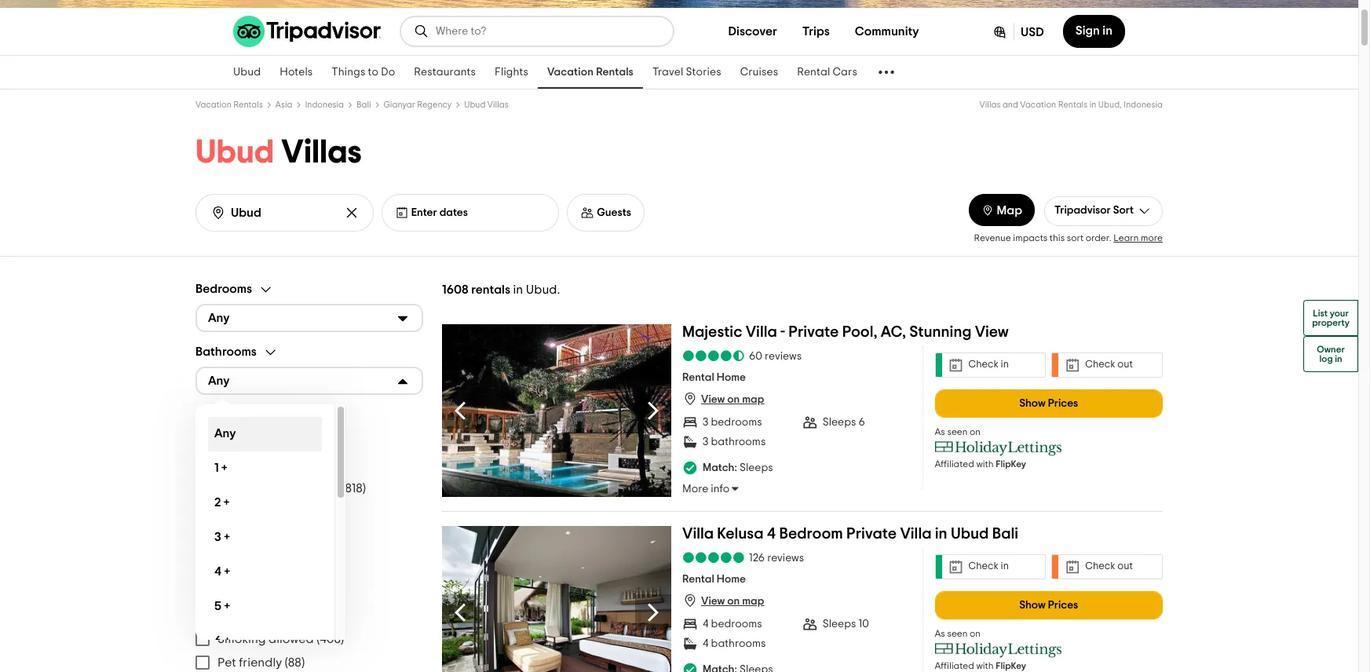 Task type: locate. For each thing, give the bounding box(es) containing it.
1 vertical spatial show prices button
[[935, 591, 1163, 619]]

search image
[[414, 24, 430, 39], [210, 205, 226, 221]]

2 map from the top
[[742, 596, 764, 607]]

1 menu from the top
[[196, 429, 423, 523]]

2 affiliated from the top
[[935, 661, 975, 670]]

flipkey for majestic villa - private pool, ac, stunning view
[[996, 459, 1026, 469]]

1
[[214, 462, 219, 474]]

with
[[977, 459, 994, 469], [977, 661, 994, 670]]

Search search field
[[436, 24, 661, 38]]

guests
[[597, 207, 631, 218]]

1 horizontal spatial vacation rentals
[[547, 67, 634, 78]]

1 affiliated with flipkey from the top
[[935, 459, 1026, 469]]

4 up "126 reviews"
[[767, 526, 776, 542]]

air
[[218, 458, 233, 471]]

travel stories
[[653, 67, 722, 78]]

3 group from the top
[[196, 407, 423, 545]]

2 vertical spatial show
[[1020, 600, 1046, 611]]

view
[[975, 324, 1009, 340], [701, 394, 725, 405], [701, 596, 725, 607]]

2 check in from the top
[[969, 562, 1009, 572]]

1 vertical spatial 6
[[214, 635, 222, 647]]

villas and vacation rentals in ubud, indonesia
[[980, 101, 1163, 109]]

4 group from the top
[[196, 558, 423, 672]]

3 bedrooms
[[703, 417, 762, 428]]

show prices button
[[935, 389, 1163, 417], [935, 591, 1163, 619]]

3 up 3 bathrooms
[[703, 417, 709, 428]]

+ for 2 +
[[224, 496, 230, 509]]

match:
[[703, 463, 737, 474]]

search image up restaurants
[[414, 24, 430, 39]]

1 as from the top
[[935, 427, 945, 436]]

+ for 5 +
[[224, 600, 230, 613]]

rentals left travel
[[596, 67, 634, 78]]

1 vertical spatial show prices
[[1020, 600, 1079, 611]]

1 group from the top
[[196, 282, 423, 332]]

2 horizontal spatial villa
[[900, 526, 932, 542]]

rental cars
[[797, 67, 858, 78]]

any down bedrooms at the left top of the page
[[208, 312, 230, 324]]

home up 3 bedrooms
[[717, 372, 746, 383]]

holidaylettings.com logo image for view
[[935, 440, 1063, 456]]

seen
[[948, 427, 968, 436], [948, 629, 968, 638]]

1 vertical spatial bathrooms
[[711, 638, 766, 649]]

2 bathrooms from the top
[[711, 638, 766, 649]]

group containing bedrooms
[[196, 282, 423, 332]]

owner log in button
[[1304, 336, 1359, 372]]

(1271)
[[313, 458, 341, 471]]

gianyar
[[384, 101, 415, 109]]

0 vertical spatial menu
[[196, 429, 423, 523]]

1 vertical spatial 3
[[703, 437, 709, 448]]

in inside owner log in
[[1335, 354, 1343, 364]]

majestic
[[683, 324, 743, 340]]

check in
[[969, 360, 1009, 370], [969, 562, 1009, 572]]

0 vertical spatial flipkey
[[996, 459, 1026, 469]]

1608 rentals in ubud.
[[442, 283, 560, 296]]

vacation rentals down ubud link
[[196, 101, 263, 109]]

kelusa
[[717, 526, 764, 542]]

show prices for villa kelusa 4 bedroom private villa in ubud bali
[[1020, 600, 1079, 611]]

ubud,
[[1099, 101, 1122, 109]]

ubud link
[[224, 56, 270, 89]]

2 show prices button from the top
[[935, 591, 1163, 619]]

0 horizontal spatial ubud villas
[[196, 136, 362, 169]]

0 vertical spatial home
[[717, 372, 746, 383]]

vacation rentals link down ubud link
[[196, 101, 263, 109]]

0 vertical spatial view on map button
[[683, 391, 764, 407]]

vacation rentals link
[[538, 56, 643, 89], [196, 101, 263, 109]]

trips button
[[790, 16, 843, 47]]

villas down flights link
[[488, 101, 509, 109]]

list box
[[196, 404, 346, 659]]

2 prices from the top
[[1048, 600, 1079, 611]]

owner log in
[[1317, 345, 1345, 364]]

indonesia
[[305, 101, 344, 109], [1124, 101, 1163, 109]]

view on map button up 4 bedrooms
[[683, 593, 764, 609]]

0 vertical spatial map
[[742, 394, 764, 405]]

1 show prices from the top
[[1020, 398, 1079, 409]]

affiliated with flipkey for ubud
[[935, 661, 1026, 670]]

1 vertical spatial vacation rentals
[[196, 101, 263, 109]]

match: sleeps
[[703, 463, 773, 474]]

rentals left ubud,
[[1058, 101, 1088, 109]]

1 out from the top
[[1118, 360, 1133, 370]]

view on map button for 3
[[683, 391, 764, 407]]

2 view on map from the top
[[701, 596, 764, 607]]

seen for stunning
[[948, 427, 968, 436]]

tripadvisor
[[1055, 205, 1111, 216]]

asia link
[[275, 101, 293, 109]]

1 vertical spatial rental
[[683, 372, 715, 383]]

1 bathrooms from the top
[[711, 437, 766, 448]]

1 vertical spatial as seen on
[[935, 629, 981, 638]]

view on map for 3
[[701, 394, 764, 405]]

3 for 3 bathrooms
[[703, 437, 709, 448]]

1 vertical spatial any
[[208, 375, 230, 387]]

bedrooms up 4 bathrooms
[[711, 619, 762, 630]]

2 home from the top
[[717, 574, 746, 585]]

+ down all
[[224, 531, 230, 544]]

1 with from the top
[[977, 459, 994, 469]]

map up 4 bedrooms
[[742, 596, 764, 607]]

2 view on map button from the top
[[683, 593, 764, 609]]

vacation rentals link down search search box
[[538, 56, 643, 89]]

2 menu from the top
[[196, 580, 423, 672]]

0 vertical spatial bedrooms
[[711, 417, 762, 428]]

(708)
[[269, 505, 296, 518]]

0 vertical spatial any
[[208, 312, 230, 324]]

1 vertical spatial view on map
[[701, 596, 764, 607]]

list your property
[[1312, 309, 1350, 328]]

bathrooms down 3 bedrooms
[[711, 437, 766, 448]]

indonesia right ubud,
[[1124, 101, 1163, 109]]

with for ubud
[[977, 661, 994, 670]]

1 prices from the top
[[1048, 398, 1079, 409]]

4 down 4 bedrooms
[[703, 638, 709, 649]]

map up 3 bedrooms
[[742, 394, 764, 405]]

1 rental home from the top
[[683, 372, 746, 383]]

on
[[727, 394, 740, 405], [970, 427, 981, 436], [727, 596, 740, 607], [970, 629, 981, 638]]

+ right 5
[[224, 600, 230, 613]]

1 vertical spatial map
[[742, 596, 764, 607]]

view up 4 bedrooms
[[701, 596, 725, 607]]

2 group from the top
[[196, 344, 423, 659]]

0 horizontal spatial vacation rentals link
[[196, 101, 263, 109]]

home up 4 bedrooms
[[717, 574, 746, 585]]

0 vertical spatial rental home
[[683, 372, 746, 383]]

2 bedrooms from the top
[[711, 619, 762, 630]]

0 horizontal spatial villa
[[683, 526, 714, 542]]

0 horizontal spatial indonesia
[[305, 101, 344, 109]]

view right stunning
[[975, 324, 1009, 340]]

+ right '2'
[[224, 496, 230, 509]]

0 vertical spatial check out
[[1086, 360, 1133, 370]]

pools
[[235, 505, 266, 518]]

1 horizontal spatial search image
[[414, 24, 430, 39]]

0 vertical spatial show prices button
[[935, 389, 1163, 417]]

rentals
[[471, 283, 511, 296]]

space
[[303, 482, 339, 494]]

rental home
[[683, 372, 746, 383], [683, 574, 746, 585]]

ubud villas down flights
[[464, 101, 509, 109]]

vacation rentals down search search box
[[547, 67, 634, 78]]

2 vertical spatial sleeps
[[823, 619, 856, 630]]

2 with from the top
[[977, 661, 994, 670]]

0 vertical spatial affiliated
[[935, 459, 975, 469]]

with for view
[[977, 459, 994, 469]]

0 vertical spatial view on map
[[701, 394, 764, 405]]

6
[[859, 417, 865, 428], [214, 635, 222, 647]]

0 vertical spatial bathrooms
[[711, 437, 766, 448]]

private right -
[[789, 324, 839, 340]]

0 vertical spatial affiliated with flipkey
[[935, 459, 1026, 469]]

other outdoor space (818)
[[218, 482, 366, 494]]

flights
[[495, 67, 529, 78]]

list your property button
[[1304, 300, 1359, 336]]

2 holidaylettings.com logo image from the top
[[935, 642, 1063, 658]]

flipkey
[[996, 459, 1026, 469], [996, 661, 1026, 670]]

0 vertical spatial show prices
[[1020, 398, 1079, 409]]

1 view on map from the top
[[701, 394, 764, 405]]

0 vertical spatial holidaylettings.com logo image
[[935, 440, 1063, 456]]

vacation down search search box
[[547, 67, 594, 78]]

as for in
[[935, 629, 945, 638]]

any button
[[196, 304, 423, 332]]

rentals down ubud link
[[234, 101, 263, 109]]

private right bedroom
[[847, 526, 897, 542]]

prices for majestic villa - private pool, ac, stunning view
[[1048, 398, 1079, 409]]

other
[[218, 482, 251, 494]]

3 for 3 bedrooms
[[703, 417, 709, 428]]

1 vertical spatial with
[[977, 661, 994, 670]]

rental left cars
[[797, 67, 830, 78]]

4 down show all
[[214, 566, 222, 578]]

1 affiliated from the top
[[935, 459, 975, 469]]

2 seen from the top
[[948, 629, 968, 638]]

+ for 1 +
[[222, 462, 227, 474]]

2 rental home from the top
[[683, 574, 746, 585]]

1 bedrooms from the top
[[711, 417, 762, 428]]

5
[[214, 600, 222, 613]]

0 vertical spatial sleeps
[[823, 417, 856, 428]]

suitability
[[196, 559, 252, 572]]

1 horizontal spatial villa
[[746, 324, 777, 340]]

villas down indonesia link
[[281, 136, 362, 169]]

rental for 126 reviews
[[683, 574, 715, 585]]

show inside button
[[196, 531, 226, 544]]

1 horizontal spatial indonesia
[[1124, 101, 1163, 109]]

+ up 5 +
[[224, 566, 230, 578]]

flipkey for villa kelusa 4 bedroom private villa in ubud bali
[[996, 661, 1026, 670]]

enter dates button
[[381, 194, 559, 232]]

owner
[[1317, 345, 1345, 354]]

0 vertical spatial bali
[[357, 101, 371, 109]]

2 out from the top
[[1118, 562, 1133, 572]]

2 horizontal spatial vacation
[[1020, 101, 1057, 109]]

4 for 4 bedrooms
[[703, 619, 709, 630]]

1 horizontal spatial ubud villas
[[464, 101, 509, 109]]

vacation down ubud link
[[196, 101, 232, 109]]

2 affiliated with flipkey from the top
[[935, 661, 1026, 670]]

2 vertical spatial view
[[701, 596, 725, 607]]

rental down majestic
[[683, 372, 715, 383]]

sleeps for 60 reviews
[[823, 417, 856, 428]]

3 left all
[[214, 531, 221, 544]]

rentals
[[596, 67, 634, 78], [234, 101, 263, 109], [1058, 101, 1088, 109]]

1 vertical spatial seen
[[948, 629, 968, 638]]

1 home from the top
[[717, 372, 746, 383]]

2 horizontal spatial rentals
[[1058, 101, 1088, 109]]

any for any popup button
[[208, 312, 230, 324]]

3
[[703, 417, 709, 428], [703, 437, 709, 448], [214, 531, 221, 544]]

0 vertical spatial vacation rentals link
[[538, 56, 643, 89]]

bedrooms up 3 bathrooms
[[711, 417, 762, 428]]

4 bedrooms
[[703, 619, 762, 630]]

advertisement region
[[0, 0, 1359, 8]]

out
[[1118, 360, 1133, 370], [1118, 562, 1133, 572]]

2 as from the top
[[935, 629, 945, 638]]

2 show prices from the top
[[1020, 600, 1079, 611]]

bathrooms
[[711, 437, 766, 448], [711, 638, 766, 649]]

0 vertical spatial view
[[975, 324, 1009, 340]]

tripadvisor image
[[233, 16, 381, 47]]

1 flipkey from the top
[[996, 459, 1026, 469]]

air conditioning (1271)
[[218, 458, 341, 471]]

check out for villa kelusa 4 bedroom private villa in ubud bali
[[1086, 562, 1133, 572]]

0 vertical spatial 3
[[703, 417, 709, 428]]

view on map button up 3 bedrooms
[[683, 391, 764, 407]]

any inside any dropdown button
[[208, 375, 230, 387]]

0 horizontal spatial vacation
[[196, 101, 232, 109]]

+ right 1 at the bottom of the page
[[222, 462, 227, 474]]

+ up pet
[[224, 635, 230, 647]]

1 vertical spatial view
[[701, 394, 725, 405]]

view inside 'majestic villa - private pool, ac, stunning view' link
[[975, 324, 1009, 340]]

1 horizontal spatial bali
[[992, 526, 1019, 542]]

pet friendly (88)
[[218, 656, 305, 669]]

1 vertical spatial as
[[935, 629, 945, 638]]

conditioning
[[236, 458, 311, 471]]

map for 4 bedrooms
[[742, 596, 764, 607]]

out for villa kelusa 4 bedroom private villa in ubud bali
[[1118, 562, 1133, 572]]

usd
[[1021, 26, 1044, 38]]

holidaylettings.com logo image
[[935, 440, 1063, 456], [935, 642, 1063, 658]]

0 vertical spatial show
[[1020, 398, 1046, 409]]

0 vertical spatial as
[[935, 427, 945, 436]]

1 vertical spatial bedrooms
[[711, 619, 762, 630]]

ubud villas
[[464, 101, 509, 109], [196, 136, 362, 169]]

internet or wifi (1390)
[[218, 435, 336, 447]]

2 flipkey from the top
[[996, 661, 1026, 670]]

any down "amenities"
[[214, 427, 236, 440]]

bedrooms for 4 bedrooms
[[711, 619, 762, 630]]

0 vertical spatial with
[[977, 459, 994, 469]]

vacation right and
[[1020, 101, 1057, 109]]

1 vertical spatial menu
[[196, 580, 423, 672]]

bedrooms
[[711, 417, 762, 428], [711, 619, 762, 630]]

6 +
[[214, 635, 230, 647]]

reviews right 126
[[767, 553, 804, 564]]

1 horizontal spatial vacation rentals link
[[538, 56, 643, 89]]

1 vertical spatial affiliated
[[935, 661, 975, 670]]

group
[[196, 282, 423, 332], [196, 344, 423, 659], [196, 407, 423, 545], [196, 558, 423, 672]]

0 vertical spatial search image
[[414, 24, 430, 39]]

1 seen from the top
[[948, 427, 968, 436]]

4 for 4 +
[[214, 566, 222, 578]]

things to do
[[332, 67, 395, 78]]

2 vertical spatial rental
[[683, 574, 715, 585]]

1 vertical spatial check in
[[969, 562, 1009, 572]]

check out for majestic villa - private pool, ac, stunning view
[[1086, 360, 1133, 370]]

0 vertical spatial seen
[[948, 427, 968, 436]]

1 +
[[214, 462, 227, 474]]

1 vertical spatial flipkey
[[996, 661, 1026, 670]]

as seen on for stunning
[[935, 427, 981, 436]]

3 for 3 +
[[214, 531, 221, 544]]

search image left search search field
[[210, 205, 226, 221]]

2 check out from the top
[[1086, 562, 1133, 572]]

1 holidaylettings.com logo image from the top
[[935, 440, 1063, 456]]

1 check in from the top
[[969, 360, 1009, 370]]

1 vertical spatial search image
[[210, 205, 226, 221]]

2 vertical spatial 3
[[214, 531, 221, 544]]

seen for in
[[948, 629, 968, 638]]

1 check out from the top
[[1086, 360, 1133, 370]]

0 vertical spatial 6
[[859, 417, 865, 428]]

villa
[[746, 324, 777, 340], [683, 526, 714, 542], [900, 526, 932, 542]]

view on map up 3 bedrooms
[[701, 394, 764, 405]]

hotels link
[[270, 56, 322, 89]]

sign in link
[[1063, 15, 1125, 48]]

guests button
[[567, 194, 645, 232]]

holidaylettings.com logo image for ubud
[[935, 642, 1063, 658]]

2 as seen on from the top
[[935, 629, 981, 638]]

view on map up 4 bedrooms
[[701, 596, 764, 607]]

check in for view
[[969, 360, 1009, 370]]

bedroom
[[779, 526, 843, 542]]

things to do link
[[322, 56, 405, 89]]

any inside any popup button
[[208, 312, 230, 324]]

0 vertical spatial reviews
[[765, 351, 802, 362]]

menu
[[196, 429, 423, 523], [196, 580, 423, 672]]

pet
[[218, 656, 236, 669]]

1 vertical spatial reviews
[[767, 553, 804, 564]]

bathrooms down 4 bedrooms
[[711, 638, 766, 649]]

None search field
[[401, 17, 673, 46]]

allowed
[[269, 633, 314, 645]]

as seen on for in
[[935, 629, 981, 638]]

villas left and
[[980, 101, 1001, 109]]

0 vertical spatial prices
[[1048, 398, 1079, 409]]

Search search field
[[231, 205, 332, 220]]

0 horizontal spatial bali
[[357, 101, 371, 109]]

vacation rentals
[[547, 67, 634, 78], [196, 101, 263, 109]]

1 vertical spatial prices
[[1048, 600, 1079, 611]]

1 vertical spatial view on map button
[[683, 593, 764, 609]]

+
[[222, 462, 227, 474], [224, 496, 230, 509], [224, 531, 230, 544], [224, 566, 230, 578], [224, 600, 230, 613], [224, 635, 230, 647]]

0 horizontal spatial search image
[[210, 205, 226, 221]]

3 +
[[214, 531, 230, 544]]

2 horizontal spatial villas
[[980, 101, 1001, 109]]

property
[[1312, 318, 1350, 328]]

clear image
[[344, 205, 359, 221]]

1 vertical spatial private
[[847, 526, 897, 542]]

1 vertical spatial show
[[196, 531, 226, 544]]

4 up 4 bathrooms
[[703, 619, 709, 630]]

0 vertical spatial as seen on
[[935, 427, 981, 436]]

all pools (708)
[[218, 505, 296, 518]]

0 vertical spatial check in
[[969, 360, 1009, 370]]

reviews down -
[[765, 351, 802, 362]]

1 vertical spatial check out
[[1086, 562, 1133, 572]]

discover
[[728, 25, 777, 38]]

ubud villas down asia
[[196, 136, 362, 169]]

0 vertical spatial vacation rentals
[[547, 67, 634, 78]]

rental home up 4 bedrooms
[[683, 574, 746, 585]]

1 vertical spatial affiliated with flipkey
[[935, 661, 1026, 670]]

more
[[1141, 233, 1163, 242]]

rental up 4 bedrooms
[[683, 574, 715, 585]]

1 show prices button from the top
[[935, 389, 1163, 417]]

1 as seen on from the top
[[935, 427, 981, 436]]

3 up match:
[[703, 437, 709, 448]]

1 view on map button from the top
[[683, 391, 764, 407]]

menu containing elder access (711)
[[196, 580, 423, 672]]

indonesia left bali link
[[305, 101, 344, 109]]

1 vertical spatial holidaylettings.com logo image
[[935, 642, 1063, 658]]

check
[[969, 360, 999, 370], [1086, 360, 1116, 370], [969, 562, 999, 572], [1086, 562, 1116, 572]]

1 map from the top
[[742, 394, 764, 405]]

0 horizontal spatial private
[[789, 324, 839, 340]]

rental home down majestic
[[683, 372, 746, 383]]

view up 3 bedrooms
[[701, 394, 725, 405]]

enter dates
[[411, 207, 468, 218]]

any down bathrooms
[[208, 375, 230, 387]]

vacation
[[547, 67, 594, 78], [196, 101, 232, 109], [1020, 101, 1057, 109]]



Task type: vqa. For each thing, say whether or not it's contained in the screenshot.
Air Conditioning (1271)
yes



Task type: describe. For each thing, give the bounding box(es) containing it.
more
[[683, 484, 709, 495]]

(88)
[[285, 656, 305, 669]]

home for 126 reviews
[[717, 574, 746, 585]]

(818)
[[342, 482, 366, 494]]

(408)
[[317, 633, 344, 645]]

0 horizontal spatial villas
[[281, 136, 362, 169]]

check in for ubud
[[969, 562, 1009, 572]]

126
[[749, 553, 765, 564]]

asia
[[275, 101, 293, 109]]

5 +
[[214, 600, 230, 613]]

sign
[[1076, 24, 1100, 37]]

restaurants
[[414, 67, 476, 78]]

enter
[[411, 207, 437, 218]]

126 reviews
[[749, 553, 804, 564]]

show for villa kelusa 4 bedroom private villa in ubud bali
[[1020, 600, 1046, 611]]

elder access (711)
[[218, 609, 315, 622]]

cruises link
[[731, 56, 788, 89]]

4 for 4 bathrooms
[[703, 638, 709, 649]]

revenue impacts this sort order. learn more
[[974, 233, 1163, 242]]

group containing suitability
[[196, 558, 423, 672]]

(1390)
[[304, 435, 336, 447]]

rental for 60 reviews
[[683, 372, 715, 383]]

map for 3 bedrooms
[[742, 394, 764, 405]]

amenities
[[196, 408, 251, 421]]

map
[[997, 204, 1023, 216]]

internet
[[218, 435, 262, 447]]

friendly
[[239, 656, 282, 669]]

bedrooms
[[196, 283, 252, 295]]

cars
[[833, 67, 858, 78]]

3 bathrooms
[[703, 437, 766, 448]]

1 horizontal spatial villas
[[488, 101, 509, 109]]

and
[[1003, 101, 1019, 109]]

1 horizontal spatial rentals
[[596, 67, 634, 78]]

outdoor
[[254, 482, 300, 494]]

travel stories link
[[643, 56, 731, 89]]

search image for search search box
[[414, 24, 430, 39]]

more info
[[683, 484, 730, 495]]

any for any dropdown button
[[208, 375, 230, 387]]

bali link
[[357, 101, 371, 109]]

10
[[859, 619, 869, 630]]

0 vertical spatial private
[[789, 324, 839, 340]]

stunning
[[910, 324, 972, 340]]

show prices button for majestic villa - private pool, ac, stunning view
[[935, 389, 1163, 417]]

reviews for 126 reviews
[[767, 553, 804, 564]]

-
[[781, 324, 785, 340]]

list
[[1313, 309, 1328, 318]]

affiliated for stunning
[[935, 459, 975, 469]]

restaurants link
[[405, 56, 485, 89]]

view for 126 reviews
[[701, 596, 725, 607]]

group containing bathrooms
[[196, 344, 423, 659]]

villa inside 'majestic villa - private pool, ac, stunning view' link
[[746, 324, 777, 340]]

bathrooms for 3 bedrooms
[[711, 437, 766, 448]]

2
[[214, 496, 221, 509]]

majestic villa - private pool, ac, stunning view, vacation rental in ubud image
[[442, 324, 672, 497]]

2 vertical spatial any
[[214, 427, 236, 440]]

1 horizontal spatial 6
[[859, 417, 865, 428]]

revenue
[[974, 233, 1011, 242]]

show prices for majestic villa - private pool, ac, stunning view
[[1020, 398, 1079, 409]]

your
[[1330, 309, 1349, 318]]

rental home for 60 reviews
[[683, 372, 746, 383]]

info
[[711, 484, 730, 495]]

discover button
[[716, 16, 790, 47]]

1 vertical spatial ubud villas
[[196, 136, 362, 169]]

prices for villa kelusa 4 bedroom private villa in ubud bali
[[1048, 600, 1079, 611]]

0 horizontal spatial rentals
[[234, 101, 263, 109]]

rental home for 126 reviews
[[683, 574, 746, 585]]

2 +
[[214, 496, 230, 509]]

show all
[[196, 531, 242, 544]]

as for stunning
[[935, 427, 945, 436]]

reviews for 60 reviews
[[765, 351, 802, 362]]

out for majestic villa - private pool, ac, stunning view
[[1118, 360, 1133, 370]]

1 vertical spatial sleeps
[[740, 463, 773, 474]]

bathrooms
[[196, 346, 257, 358]]

any button
[[196, 366, 423, 395]]

view for 60 reviews
[[701, 394, 725, 405]]

0 vertical spatial rental
[[797, 67, 830, 78]]

all
[[228, 531, 242, 544]]

view on map button for 4
[[683, 593, 764, 609]]

ac,
[[881, 324, 906, 340]]

show prices button for villa kelusa 4 bedroom private villa in ubud bali
[[935, 591, 1163, 619]]

0 vertical spatial ubud villas
[[464, 101, 509, 109]]

gianyar regency
[[384, 101, 452, 109]]

1 indonesia from the left
[[305, 101, 344, 109]]

this
[[1050, 233, 1065, 242]]

2 indonesia from the left
[[1124, 101, 1163, 109]]

affiliated with flipkey for view
[[935, 459, 1026, 469]]

tripadvisor sort button
[[1045, 196, 1163, 226]]

show all button
[[196, 530, 242, 545]]

+ for 4 +
[[224, 566, 230, 578]]

bedrooms for 3 bedrooms
[[711, 417, 762, 428]]

trips
[[803, 25, 830, 38]]

show for majestic villa - private pool, ac, stunning view
[[1020, 398, 1046, 409]]

1 vertical spatial vacation rentals link
[[196, 101, 263, 109]]

sign in
[[1076, 24, 1113, 37]]

0 horizontal spatial vacation rentals
[[196, 101, 263, 109]]

sort
[[1067, 233, 1084, 242]]

elder
[[218, 609, 247, 622]]

view on map for 4
[[701, 596, 764, 607]]

60
[[749, 351, 763, 362]]

all
[[218, 505, 232, 518]]

ubud.
[[526, 283, 560, 296]]

60 reviews
[[749, 351, 802, 362]]

usd button
[[979, 15, 1057, 48]]

villa kelusa 4 bedroom private villa in ubud bali
[[683, 526, 1019, 542]]

menu containing internet or wifi (1390)
[[196, 429, 423, 523]]

1608
[[442, 283, 469, 296]]

majestic villa - private pool, ac, stunning view link
[[683, 324, 1009, 346]]

log
[[1320, 354, 1333, 364]]

home for 60 reviews
[[717, 372, 746, 383]]

flights link
[[485, 56, 538, 89]]

+ for 3 +
[[224, 531, 230, 544]]

ubud villas link
[[464, 101, 509, 109]]

villa kelusa 4 bedroom private villa in ubud bali , vacation rental in ubud image
[[442, 526, 672, 672]]

0 horizontal spatial 6
[[214, 635, 222, 647]]

group containing amenities
[[196, 407, 423, 545]]

search image for search search field
[[210, 205, 226, 221]]

pool,
[[842, 324, 878, 340]]

access
[[250, 609, 291, 622]]

cruises
[[740, 67, 778, 78]]

1 horizontal spatial vacation
[[547, 67, 594, 78]]

gianyar regency link
[[384, 101, 452, 109]]

regency
[[417, 101, 452, 109]]

stories
[[686, 67, 722, 78]]

sleeps for 126 reviews
[[823, 619, 856, 630]]

bathrooms for 4 bedrooms
[[711, 638, 766, 649]]

list box containing any
[[196, 404, 346, 659]]

smoking
[[218, 633, 266, 645]]

things
[[332, 67, 366, 78]]

1 horizontal spatial private
[[847, 526, 897, 542]]

+ for 6 +
[[224, 635, 230, 647]]

affiliated for in
[[935, 661, 975, 670]]

wifi
[[280, 435, 301, 447]]

1 vertical spatial bali
[[992, 526, 1019, 542]]



